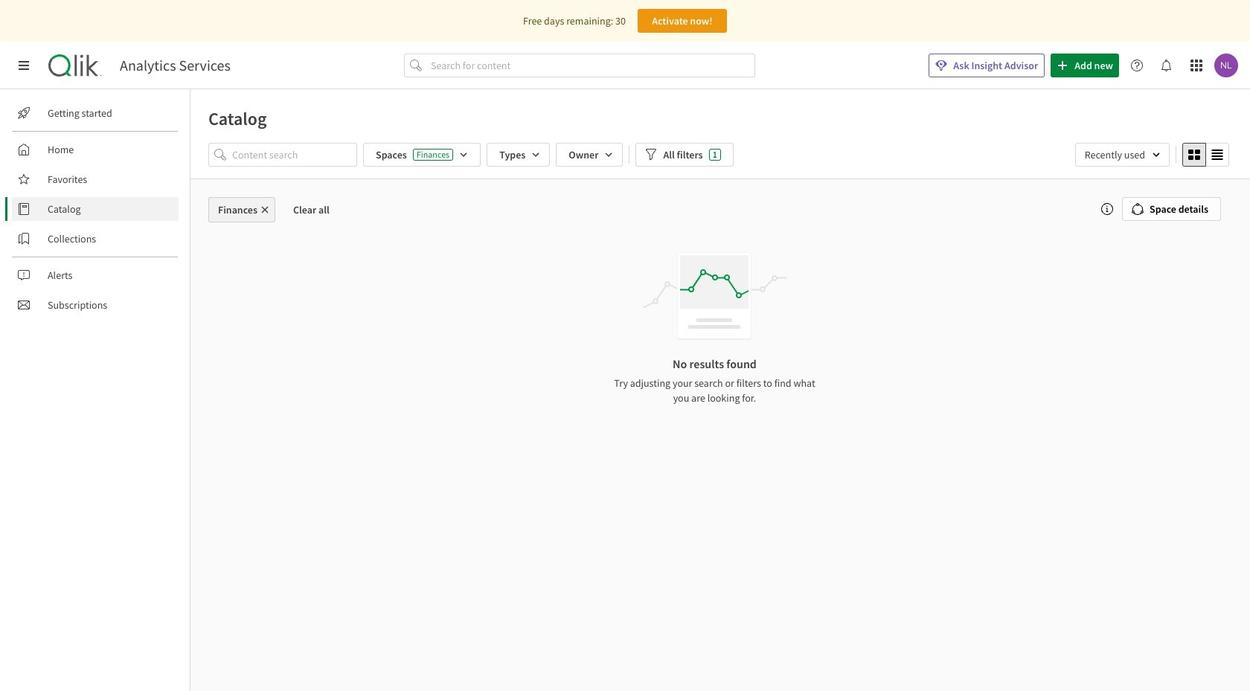 Task type: locate. For each thing, give the bounding box(es) containing it.
switch view group
[[1183, 143, 1229, 167]]

None field
[[1075, 143, 1170, 167]]

none field inside filters region
[[1075, 143, 1170, 167]]



Task type: vqa. For each thing, say whether or not it's contained in the screenshot.
the Noah Lott element
no



Task type: describe. For each thing, give the bounding box(es) containing it.
tile view image
[[1189, 149, 1200, 161]]

analytics services element
[[120, 57, 231, 74]]

Search for content text field
[[428, 54, 755, 77]]

list view image
[[1212, 149, 1223, 161]]

close sidebar menu image
[[18, 60, 30, 71]]

noah lott image
[[1215, 54, 1238, 77]]

filters region
[[191, 140, 1250, 179]]

navigation pane element
[[0, 95, 190, 323]]

Content search text field
[[232, 143, 357, 167]]



